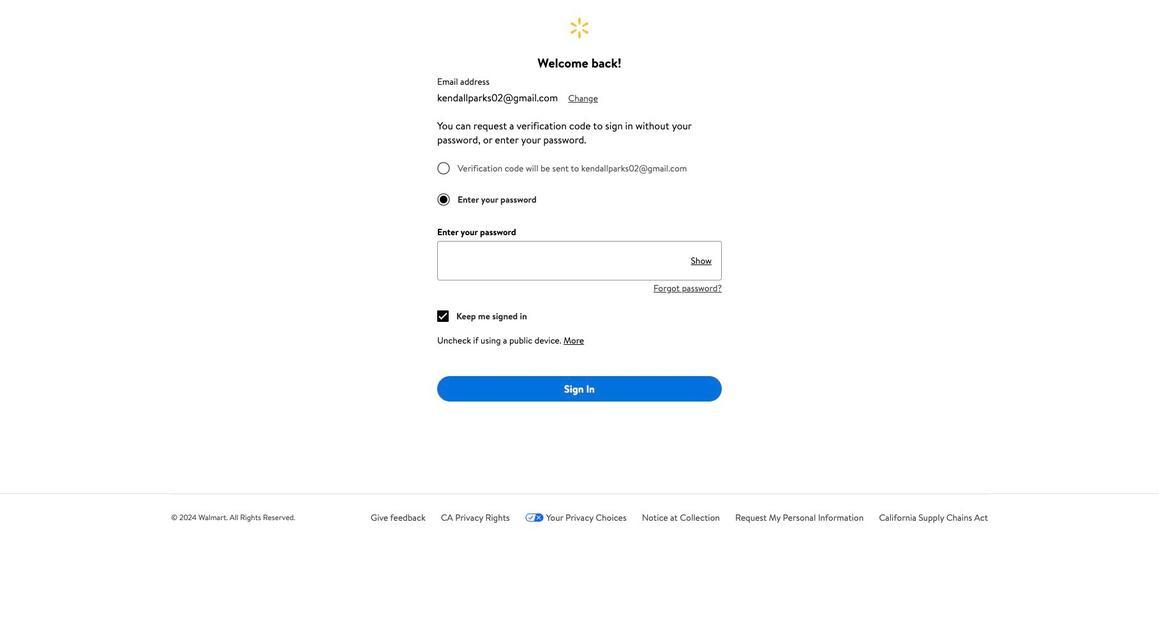 Task type: locate. For each thing, give the bounding box(es) containing it.
None radio
[[437, 162, 450, 175], [437, 193, 450, 206], [437, 162, 450, 175], [437, 193, 450, 206]]

password element
[[437, 226, 516, 239]]

walmart logo with link to homepage. image
[[570, 18, 589, 38]]

None checkbox
[[437, 311, 449, 322]]



Task type: vqa. For each thing, say whether or not it's contained in the screenshot.
the Walmart logo with link to homepage.
yes



Task type: describe. For each thing, give the bounding box(es) containing it.
Enter your password password field
[[437, 241, 681, 281]]

privacy choices icon image
[[525, 514, 544, 523]]



